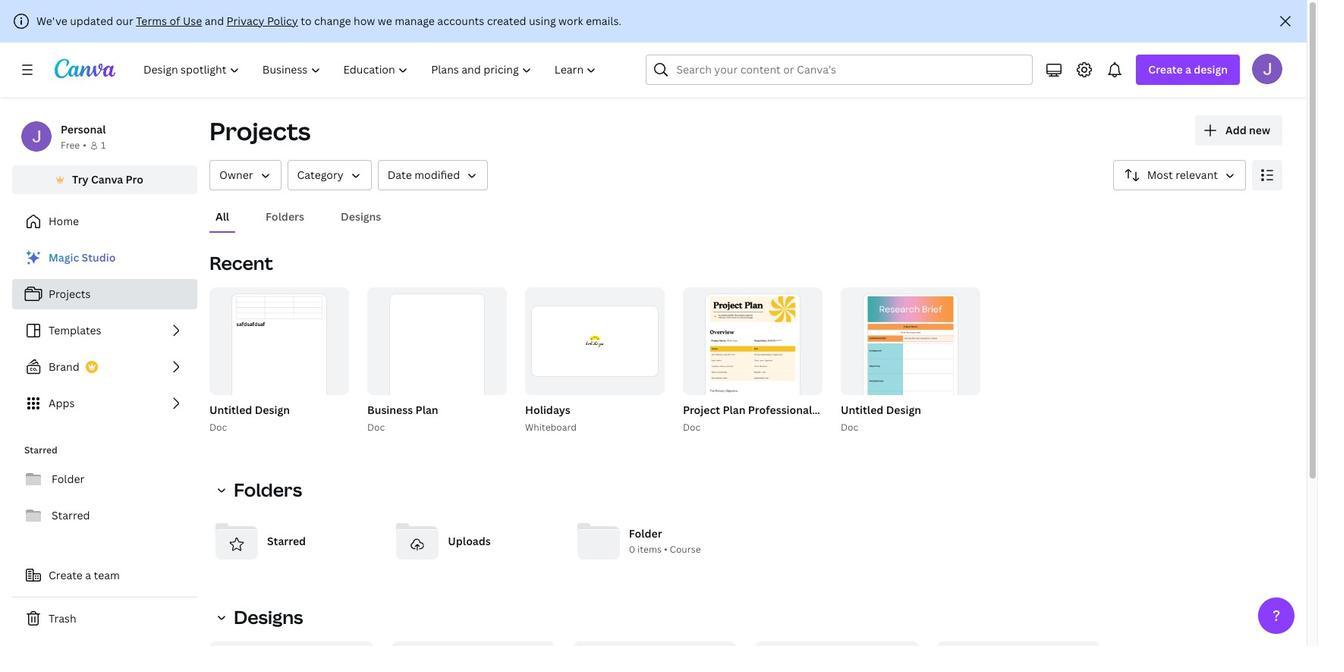 Task type: describe. For each thing, give the bounding box(es) containing it.
templates
[[49, 323, 101, 338]]

doc down project
[[683, 421, 701, 434]]

we
[[378, 14, 392, 28]]

business
[[368, 403, 413, 418]]

designs inside button
[[341, 210, 381, 224]]

create for create a design
[[1149, 62, 1184, 77]]

corporate
[[962, 403, 1015, 418]]

we've updated our terms of use and privacy policy to change how we manage accounts created using work emails.
[[36, 14, 622, 28]]

created
[[487, 14, 527, 28]]

group inside holidays group
[[525, 288, 665, 396]]

list containing magic studio
[[12, 243, 197, 419]]

0
[[629, 544, 636, 557]]

studio
[[82, 251, 116, 265]]

apps
[[49, 396, 75, 411]]

brand
[[49, 360, 80, 374]]

1
[[101, 139, 106, 152]]

doc left in
[[815, 403, 836, 418]]

of
[[170, 14, 180, 28]]

pro
[[126, 172, 143, 187]]

design for 'untitled design' button associated with first the untitled design group from right
[[887, 403, 922, 418]]

try
[[72, 172, 89, 187]]

whiteboard
[[525, 421, 577, 434]]

create a design
[[1149, 62, 1229, 77]]

untitled design button for first the untitled design group from right
[[841, 402, 922, 421]]

2 vertical spatial starred
[[267, 535, 306, 549]]

Search search field
[[677, 55, 1003, 84]]

terms
[[136, 14, 167, 28]]

trash
[[49, 612, 76, 626]]

starred inside button
[[52, 509, 90, 523]]

updated
[[70, 14, 113, 28]]

doc for the business plan 'group'
[[368, 421, 385, 434]]

untitled for 'untitled design' button associated with first the untitled design group from right
[[841, 403, 884, 418]]

project
[[683, 403, 721, 418]]

folder link
[[12, 465, 197, 495]]

modified
[[415, 168, 460, 182]]

policy
[[267, 14, 298, 28]]

doc for first the untitled design group from right
[[841, 421, 859, 434]]

free •
[[61, 139, 87, 152]]

course
[[670, 544, 701, 557]]

Category button
[[287, 160, 372, 191]]

project plan professional doc in yellow black friendly corporate style doc
[[683, 403, 1044, 434]]

category
[[297, 168, 344, 182]]

project plan professional doc in yellow black friendly corporate style group
[[680, 288, 1044, 436]]

magic studio link
[[12, 243, 197, 273]]

we've
[[36, 14, 67, 28]]

items
[[638, 544, 662, 557]]

starred button
[[12, 501, 197, 532]]

relevant
[[1176, 168, 1219, 182]]

magic
[[49, 251, 79, 265]]

folders inside button
[[266, 210, 305, 224]]

folders button
[[260, 203, 311, 232]]

free
[[61, 139, 80, 152]]

holidays whiteboard
[[525, 403, 577, 434]]

templates link
[[12, 316, 197, 346]]

folder for folder
[[52, 472, 84, 487]]

home
[[49, 214, 79, 229]]

magic studio
[[49, 251, 116, 265]]

trash link
[[12, 604, 197, 635]]

team
[[94, 569, 120, 583]]

Date modified button
[[378, 160, 488, 191]]

style
[[1018, 403, 1044, 418]]

plan for business
[[416, 403, 439, 418]]

create a team
[[49, 569, 120, 583]]

using
[[529, 14, 556, 28]]

yellow
[[851, 403, 884, 418]]

untitled design button for 2nd the untitled design group from the right
[[210, 402, 290, 421]]

projects inside list
[[49, 287, 91, 301]]

plan for project
[[723, 403, 746, 418]]

Sort by button
[[1114, 160, 1247, 191]]

untitled design doc for 'untitled design' button associated with first the untitled design group from right
[[841, 403, 922, 434]]

doc for 2nd the untitled design group from the right
[[210, 421, 227, 434]]

folders inside dropdown button
[[234, 478, 302, 503]]

uploads link
[[391, 515, 559, 569]]

friendly
[[917, 403, 960, 418]]

date modified
[[388, 168, 460, 182]]

home link
[[12, 207, 197, 237]]

and
[[205, 14, 224, 28]]

date
[[388, 168, 412, 182]]

folder button
[[12, 465, 197, 495]]

black
[[887, 403, 915, 418]]

Owner button
[[210, 160, 281, 191]]

professional
[[749, 403, 813, 418]]



Task type: locate. For each thing, give the bounding box(es) containing it.
folders button
[[210, 475, 311, 506]]

untitled design doc
[[210, 403, 290, 434], [841, 403, 922, 434]]

1 horizontal spatial folder
[[629, 527, 663, 542]]

a left team
[[85, 569, 91, 583]]

0 vertical spatial •
[[83, 139, 87, 152]]

1 horizontal spatial designs
[[341, 210, 381, 224]]

1 horizontal spatial plan
[[723, 403, 746, 418]]

2 untitled design button from the left
[[841, 402, 922, 421]]

plan inside business plan doc
[[416, 403, 439, 418]]

a inside dropdown button
[[1186, 62, 1192, 77]]

holidays group
[[522, 288, 665, 436]]

1 vertical spatial folder
[[629, 527, 663, 542]]

1 untitled design button from the left
[[210, 402, 290, 421]]

0 horizontal spatial a
[[85, 569, 91, 583]]

0 horizontal spatial create
[[49, 569, 83, 583]]

to
[[301, 14, 312, 28]]

personal
[[61, 122, 106, 137]]

recent
[[210, 251, 273, 276]]

most relevant
[[1148, 168, 1219, 182]]

folder up starred button
[[52, 472, 84, 487]]

untitled design group
[[207, 288, 349, 436], [838, 288, 981, 436]]

a inside button
[[85, 569, 91, 583]]

holidays button
[[525, 402, 571, 421]]

folder inside folder 0 items • course
[[629, 527, 663, 542]]

doc down business
[[368, 421, 385, 434]]

1 horizontal spatial untitled design doc
[[841, 403, 922, 434]]

starred down folder button
[[52, 509, 90, 523]]

most
[[1148, 168, 1174, 182]]

try canva pro
[[72, 172, 143, 187]]

group inside "project plan professional doc in yellow black friendly corporate style" group
[[683, 288, 823, 429]]

1 untitled from the left
[[210, 403, 252, 418]]

change
[[314, 14, 351, 28]]

a
[[1186, 62, 1192, 77], [85, 569, 91, 583]]

1 horizontal spatial design
[[887, 403, 922, 418]]

folder up items
[[629, 527, 663, 542]]

1 horizontal spatial create
[[1149, 62, 1184, 77]]

0 horizontal spatial folder
[[52, 472, 84, 487]]

0 vertical spatial folder
[[52, 472, 84, 487]]

0 horizontal spatial •
[[83, 139, 87, 152]]

add new
[[1226, 123, 1271, 137]]

design
[[255, 403, 290, 418], [887, 403, 922, 418]]

1 vertical spatial projects
[[49, 287, 91, 301]]

create inside button
[[49, 569, 83, 583]]

0 horizontal spatial plan
[[416, 403, 439, 418]]

create a design button
[[1137, 55, 1241, 85]]

design for 'untitled design' button associated with 2nd the untitled design group from the right
[[255, 403, 290, 418]]

privacy
[[227, 14, 265, 28]]

0 horizontal spatial starred link
[[12, 501, 197, 532]]

1 vertical spatial a
[[85, 569, 91, 583]]

work
[[559, 14, 584, 28]]

group
[[210, 288, 349, 429], [368, 288, 507, 429], [525, 288, 665, 396], [683, 288, 823, 429], [841, 288, 981, 429], [210, 642, 373, 647], [392, 642, 555, 647], [574, 642, 737, 647], [756, 642, 919, 647], [938, 642, 1101, 647]]

2 untitled design doc from the left
[[841, 403, 922, 434]]

0 vertical spatial projects
[[210, 115, 311, 147]]

0 horizontal spatial projects
[[49, 287, 91, 301]]

0 horizontal spatial untitled design group
[[207, 288, 349, 436]]

try canva pro button
[[12, 166, 197, 194]]

starred link down folders dropdown button at left bottom
[[210, 515, 378, 569]]

1 vertical spatial folders
[[234, 478, 302, 503]]

designs inside dropdown button
[[234, 605, 303, 630]]

add new button
[[1196, 115, 1283, 146]]

untitled design button
[[210, 402, 290, 421], [841, 402, 922, 421]]

projects up owner button
[[210, 115, 311, 147]]

owner
[[219, 168, 253, 182]]

design
[[1195, 62, 1229, 77]]

0 vertical spatial folders
[[266, 210, 305, 224]]

1 plan from the left
[[416, 403, 439, 418]]

1 horizontal spatial untitled design group
[[838, 288, 981, 436]]

a left design
[[1186, 62, 1192, 77]]

1 horizontal spatial starred link
[[210, 515, 378, 569]]

top level navigation element
[[134, 55, 610, 85]]

how
[[354, 14, 375, 28]]

starred
[[24, 444, 58, 457], [52, 509, 90, 523], [267, 535, 306, 549]]

plan right business
[[416, 403, 439, 418]]

in
[[838, 403, 848, 418]]

1 untitled design group from the left
[[207, 288, 349, 436]]

plan inside the project plan professional doc in yellow black friendly corporate style doc
[[723, 403, 746, 418]]

starred link down folder button
[[12, 501, 197, 532]]

1 horizontal spatial projects
[[210, 115, 311, 147]]

group inside the business plan 'group'
[[368, 288, 507, 429]]

business plan group
[[364, 288, 507, 436]]

doc inside business plan doc
[[368, 421, 385, 434]]

add
[[1226, 123, 1247, 137]]

1 horizontal spatial a
[[1186, 62, 1192, 77]]

1 vertical spatial starred
[[52, 509, 90, 523]]

0 vertical spatial designs
[[341, 210, 381, 224]]

folders
[[266, 210, 305, 224], [234, 478, 302, 503]]

create a team button
[[12, 561, 197, 592]]

designs button
[[335, 203, 388, 232]]

1 horizontal spatial •
[[664, 544, 668, 557]]

None search field
[[647, 55, 1034, 85]]

manage
[[395, 14, 435, 28]]

designs button
[[210, 603, 312, 633]]

all
[[216, 210, 229, 224]]

list
[[12, 243, 197, 419]]

0 horizontal spatial untitled design button
[[210, 402, 290, 421]]

doc down in
[[841, 421, 859, 434]]

1 vertical spatial create
[[49, 569, 83, 583]]

untitled for 'untitled design' button associated with 2nd the untitled design group from the right
[[210, 403, 252, 418]]

create for create a team
[[49, 569, 83, 583]]

new
[[1250, 123, 1271, 137]]

projects up the templates
[[49, 287, 91, 301]]

2 untitled from the left
[[841, 403, 884, 418]]

jacob simon image
[[1253, 54, 1283, 84]]

uploads
[[448, 535, 491, 549]]

0 horizontal spatial untitled
[[210, 403, 252, 418]]

•
[[83, 139, 87, 152], [664, 544, 668, 557]]

0 vertical spatial create
[[1149, 62, 1184, 77]]

folder inside button
[[52, 472, 84, 487]]

untitled design doc for 'untitled design' button associated with 2nd the untitled design group from the right
[[210, 403, 290, 434]]

canva
[[91, 172, 123, 187]]

0 vertical spatial starred
[[24, 444, 58, 457]]

2 untitled design group from the left
[[838, 288, 981, 436]]

starred link
[[12, 501, 197, 532], [210, 515, 378, 569]]

create left design
[[1149, 62, 1184, 77]]

accounts
[[438, 14, 485, 28]]

folder for folder 0 items • course
[[629, 527, 663, 542]]

create inside dropdown button
[[1149, 62, 1184, 77]]

projects link
[[12, 279, 197, 310]]

doc up folders dropdown button at left bottom
[[210, 421, 227, 434]]

create left team
[[49, 569, 83, 583]]

0 horizontal spatial untitled design doc
[[210, 403, 290, 434]]

2 design from the left
[[887, 403, 922, 418]]

plan
[[416, 403, 439, 418], [723, 403, 746, 418]]

0 horizontal spatial designs
[[234, 605, 303, 630]]

0 horizontal spatial design
[[255, 403, 290, 418]]

2 plan from the left
[[723, 403, 746, 418]]

a for team
[[85, 569, 91, 583]]

brand link
[[12, 352, 197, 383]]

folder 0 items • course
[[629, 527, 701, 557]]

project plan professional doc in yellow black friendly corporate style button
[[683, 402, 1044, 421]]

• inside folder 0 items • course
[[664, 544, 668, 557]]

all button
[[210, 203, 235, 232]]

terms of use link
[[136, 14, 202, 28]]

1 vertical spatial •
[[664, 544, 668, 557]]

untitled
[[210, 403, 252, 418], [841, 403, 884, 418]]

emails.
[[586, 14, 622, 28]]

use
[[183, 14, 202, 28]]

0 vertical spatial a
[[1186, 62, 1192, 77]]

privacy policy link
[[227, 14, 298, 28]]

business plan button
[[368, 402, 439, 421]]

apps link
[[12, 389, 197, 419]]

plan right project
[[723, 403, 746, 418]]

1 untitled design doc from the left
[[210, 403, 290, 434]]

1 design from the left
[[255, 403, 290, 418]]

• right free
[[83, 139, 87, 152]]

1 horizontal spatial untitled
[[841, 403, 884, 418]]

1 horizontal spatial untitled design button
[[841, 402, 922, 421]]

holidays
[[525, 403, 571, 418]]

starred down folders dropdown button at left bottom
[[267, 535, 306, 549]]

a for design
[[1186, 62, 1192, 77]]

our
[[116, 14, 133, 28]]

projects
[[210, 115, 311, 147], [49, 287, 91, 301]]

starred down apps
[[24, 444, 58, 457]]

create
[[1149, 62, 1184, 77], [49, 569, 83, 583]]

• right items
[[664, 544, 668, 557]]

1 vertical spatial designs
[[234, 605, 303, 630]]

business plan doc
[[368, 403, 439, 434]]



Task type: vqa. For each thing, say whether or not it's contained in the screenshot.
Starred button
yes



